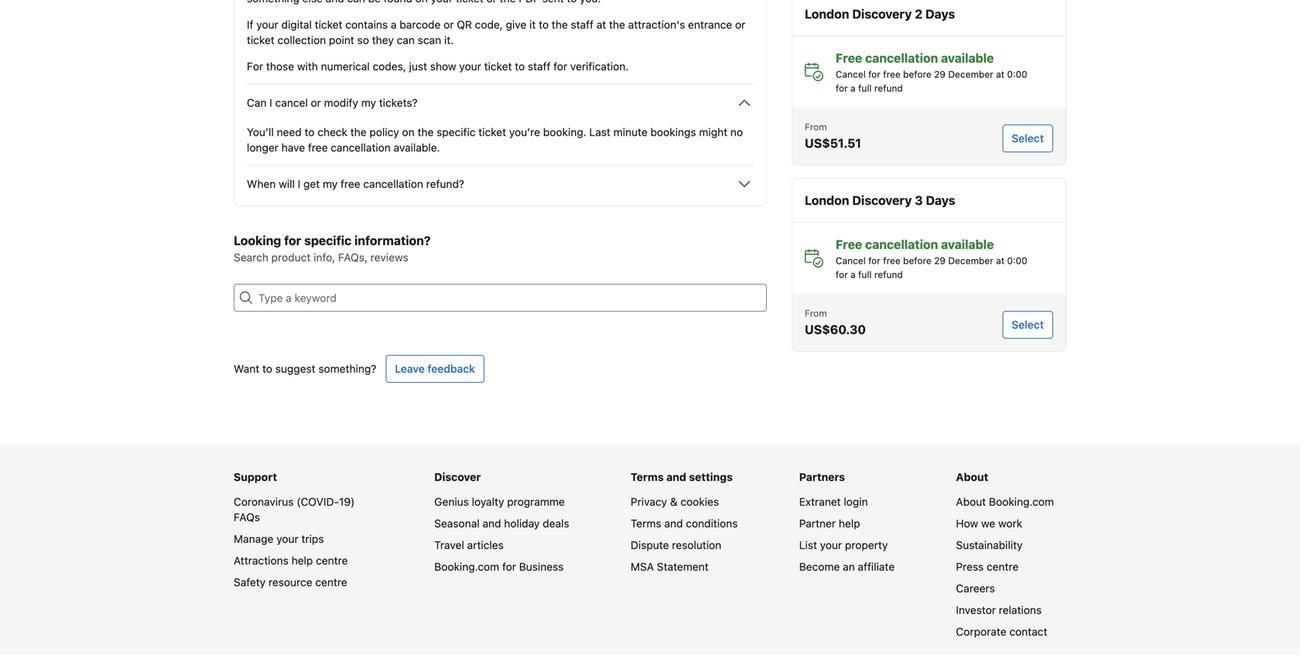 Task type: vqa. For each thing, say whether or not it's contained in the screenshot.


Task type: locate. For each thing, give the bounding box(es) containing it.
days right "3"
[[926, 193, 955, 208]]

staff down it
[[528, 60, 551, 73]]

1 from from the top
[[805, 122, 827, 132]]

1 vertical spatial days
[[926, 193, 955, 208]]

discovery
[[852, 7, 912, 21], [852, 193, 912, 208]]

specific up info,
[[304, 233, 352, 248]]

full
[[858, 83, 872, 94], [858, 269, 872, 280]]

the
[[552, 18, 568, 31], [609, 18, 625, 31], [350, 126, 367, 139], [418, 126, 434, 139]]

a up they
[[391, 18, 397, 31]]

0 vertical spatial 29
[[934, 69, 946, 80]]

2 free from the top
[[836, 237, 862, 252]]

london
[[805, 7, 849, 21], [805, 193, 849, 208]]

the left attraction's
[[609, 18, 625, 31]]

0 vertical spatial cancel
[[836, 69, 866, 80]]

and down loyalty
[[483, 517, 501, 530]]

or right entrance
[[735, 18, 745, 31]]

from for us$51.51
[[805, 122, 827, 132]]

for up the product
[[284, 233, 301, 248]]

entrance
[[688, 18, 732, 31]]

discovery left "3"
[[852, 193, 912, 208]]

1 vertical spatial help
[[291, 554, 313, 567]]

1 vertical spatial 29
[[934, 255, 946, 266]]

your for manage your trips
[[276, 533, 299, 546]]

or up it.
[[444, 18, 454, 31]]

1 vertical spatial london
[[805, 193, 849, 208]]

faqs
[[234, 511, 260, 524]]

from inside from us$51.51
[[805, 122, 827, 132]]

booking.com
[[989, 496, 1054, 508], [434, 561, 499, 573]]

0 vertical spatial a
[[391, 18, 397, 31]]

2 refund from the top
[[874, 269, 903, 280]]

code,
[[475, 18, 503, 31]]

booking.com down travel articles link
[[434, 561, 499, 573]]

free cancellation available cancel for free before 29 december at 0:00 for a full refund down 2
[[836, 51, 1027, 94]]

refund down london discovery 2 days
[[874, 83, 903, 94]]

1 vertical spatial staff
[[528, 60, 551, 73]]

travel articles
[[434, 539, 504, 552]]

relations
[[999, 604, 1042, 617]]

free cancellation available cancel for free before 29 december at 0:00 for a full refund for 3
[[836, 237, 1027, 280]]

discovery left 2
[[852, 7, 912, 21]]

resource
[[269, 576, 312, 589]]

discover
[[434, 471, 481, 484]]

contact
[[1009, 626, 1047, 638]]

specific inside looking for specific information? search product info, faqs, reviews
[[304, 233, 352, 248]]

before for 2
[[903, 69, 932, 80]]

2 available from the top
[[941, 237, 994, 252]]

modify
[[324, 96, 358, 109]]

with
[[297, 60, 318, 73]]

specific up available.
[[437, 126, 476, 139]]

verification.
[[570, 60, 629, 73]]

digital
[[281, 18, 312, 31]]

2 vertical spatial a
[[851, 269, 856, 280]]

your down the 'partner help' link in the bottom right of the page
[[820, 539, 842, 552]]

free
[[883, 69, 901, 80], [308, 141, 328, 154], [341, 178, 360, 190], [883, 255, 901, 266]]

free for london discovery 3 days
[[836, 237, 862, 252]]

for down london discovery 3 days
[[868, 255, 881, 266]]

2 terms from the top
[[631, 517, 661, 530]]

and down &
[[664, 517, 683, 530]]

for left business
[[502, 561, 516, 573]]

1 horizontal spatial my
[[361, 96, 376, 109]]

0 vertical spatial free cancellation available cancel for free before 29 december at 0:00 for a full refund
[[836, 51, 1027, 94]]

dispute resolution
[[631, 539, 721, 552]]

login
[[844, 496, 868, 508]]

safety
[[234, 576, 266, 589]]

1 vertical spatial at
[[996, 69, 1005, 80]]

days
[[926, 7, 955, 21], [926, 193, 955, 208]]

and
[[666, 471, 686, 484], [483, 517, 501, 530], [664, 517, 683, 530]]

1 vertical spatial 0:00
[[1007, 255, 1027, 266]]

free down london discovery 3 days
[[836, 237, 862, 252]]

december for london discovery 3 days
[[948, 255, 993, 266]]

help for partner
[[839, 517, 860, 530]]

1 vertical spatial free
[[836, 237, 862, 252]]

at inside "if your digital ticket contains a barcode or qr code, give it to the staff at the attraction's entrance or ticket collection point so they can scan it."
[[596, 18, 606, 31]]

attractions
[[234, 554, 289, 567]]

refund for us$51.51
[[874, 83, 903, 94]]

the left policy
[[350, 126, 367, 139]]

or right cancel
[[311, 96, 321, 109]]

1 discovery from the top
[[852, 7, 912, 21]]

your inside "if your digital ticket contains a barcode or qr code, give it to the staff at the attraction's entrance or ticket collection point so they can scan it."
[[256, 18, 278, 31]]

free right the get
[[341, 178, 360, 190]]

0 vertical spatial before
[[903, 69, 932, 80]]

2 full from the top
[[858, 269, 872, 280]]

1 29 from the top
[[934, 69, 946, 80]]

cancellation down available.
[[363, 178, 423, 190]]

work
[[998, 517, 1022, 530]]

barcode
[[400, 18, 441, 31]]

0:00 for london discovery 2 days
[[1007, 69, 1027, 80]]

from inside from us$60.30
[[805, 308, 827, 319]]

how we work
[[956, 517, 1022, 530]]

0 vertical spatial at
[[596, 18, 606, 31]]

free
[[836, 51, 862, 65], [836, 237, 862, 252]]

help up the list your property link
[[839, 517, 860, 530]]

so
[[357, 34, 369, 46]]

free down check
[[308, 141, 328, 154]]

1 vertical spatial booking.com
[[434, 561, 499, 573]]

ticket
[[315, 18, 342, 31], [247, 34, 275, 46], [484, 60, 512, 73], [478, 126, 506, 139]]

can
[[247, 96, 267, 109]]

free down london discovery 2 days
[[836, 51, 862, 65]]

cancellation inside dropdown button
[[363, 178, 423, 190]]

a up from us$60.30
[[851, 269, 856, 280]]

0 vertical spatial staff
[[571, 18, 594, 31]]

the right it
[[552, 18, 568, 31]]

1 vertical spatial from
[[805, 308, 827, 319]]

and for holiday
[[483, 517, 501, 530]]

cancellation down policy
[[331, 141, 391, 154]]

looking for specific information? search product info, faqs, reviews
[[234, 233, 431, 264]]

safety resource centre link
[[234, 576, 347, 589]]

show
[[430, 60, 456, 73]]

december
[[948, 69, 993, 80], [948, 255, 993, 266]]

2 0:00 from the top
[[1007, 255, 1027, 266]]

0 vertical spatial free
[[836, 51, 862, 65]]

loyalty
[[472, 496, 504, 508]]

msa statement
[[631, 561, 709, 573]]

discovery for 2
[[852, 7, 912, 21]]

0 horizontal spatial or
[[311, 96, 321, 109]]

from
[[805, 122, 827, 132], [805, 308, 827, 319]]

1 horizontal spatial booking.com
[[989, 496, 1054, 508]]

1 select button from the top
[[1002, 125, 1053, 152]]

travel articles link
[[434, 539, 504, 552]]

0 vertical spatial specific
[[437, 126, 476, 139]]

my right the get
[[323, 178, 338, 190]]

1 refund from the top
[[874, 83, 903, 94]]

1 vertical spatial a
[[851, 83, 856, 94]]

1 terms from the top
[[631, 471, 664, 484]]

booking.com for business
[[434, 561, 564, 573]]

select for london discovery 2 days
[[1012, 132, 1044, 145]]

2 london from the top
[[805, 193, 849, 208]]

0 vertical spatial refund
[[874, 83, 903, 94]]

1 vertical spatial about
[[956, 496, 986, 508]]

1 select from the top
[[1012, 132, 1044, 145]]

seasonal and holiday deals
[[434, 517, 569, 530]]

0 vertical spatial select
[[1012, 132, 1044, 145]]

you'll need to check the policy on the specific ticket you're booking. last minute bookings might no longer have free cancellation available.
[[247, 126, 743, 154]]

cancellation down 2
[[865, 51, 938, 65]]

list your property
[[799, 539, 888, 552]]

full up from us$51.51
[[858, 83, 872, 94]]

days right 2
[[926, 7, 955, 21]]

1 vertical spatial before
[[903, 255, 932, 266]]

genius
[[434, 496, 469, 508]]

2 before from the top
[[903, 255, 932, 266]]

0 vertical spatial available
[[941, 51, 994, 65]]

2 select button from the top
[[1002, 311, 1053, 339]]

full up from us$60.30
[[858, 269, 872, 280]]

cancel up from us$51.51
[[836, 69, 866, 80]]

0 vertical spatial december
[[948, 69, 993, 80]]

0 vertical spatial london
[[805, 7, 849, 21]]

sustainability link
[[956, 539, 1023, 552]]

2 29 from the top
[[934, 255, 946, 266]]

full for us$51.51
[[858, 83, 872, 94]]

1 horizontal spatial staff
[[571, 18, 594, 31]]

full for us$60.30
[[858, 269, 872, 280]]

seasonal and holiday deals link
[[434, 517, 569, 530]]

have
[[281, 141, 305, 154]]

it
[[529, 18, 536, 31]]

1 vertical spatial december
[[948, 255, 993, 266]]

product
[[271, 251, 311, 264]]

1 vertical spatial i
[[298, 178, 301, 190]]

2 free cancellation available cancel for free before 29 december at 0:00 for a full refund from the top
[[836, 237, 1027, 280]]

my inside "can i cancel or modify my tickets?" dropdown button
[[361, 96, 376, 109]]

centre down trips
[[316, 554, 348, 567]]

specific inside the you'll need to check the policy on the specific ticket you're booking. last minute bookings might no longer have free cancellation available.
[[437, 126, 476, 139]]

2 select from the top
[[1012, 318, 1044, 331]]

ticket down "if your digital ticket contains a barcode or qr code, give it to the staff at the attraction's entrance or ticket collection point so they can scan it."
[[484, 60, 512, 73]]

1 vertical spatial available
[[941, 237, 994, 252]]

staff up verification.
[[571, 18, 594, 31]]

0 vertical spatial days
[[926, 7, 955, 21]]

0 horizontal spatial help
[[291, 554, 313, 567]]

days for london discovery 2 days
[[926, 7, 955, 21]]

2 from from the top
[[805, 308, 827, 319]]

partner help link
[[799, 517, 860, 530]]

longer
[[247, 141, 279, 154]]

from up us$51.51
[[805, 122, 827, 132]]

cancellation inside the you'll need to check the policy on the specific ticket you're booking. last minute bookings might no longer have free cancellation available.
[[331, 141, 391, 154]]

a up from us$51.51
[[851, 83, 856, 94]]

1 full from the top
[[858, 83, 872, 94]]

2 discovery from the top
[[852, 193, 912, 208]]

1 horizontal spatial help
[[839, 517, 860, 530]]

before down "3"
[[903, 255, 932, 266]]

cookies
[[681, 496, 719, 508]]

ticket down "can i cancel or modify my tickets?" dropdown button on the top of the page
[[478, 126, 506, 139]]

2 horizontal spatial or
[[735, 18, 745, 31]]

press centre link
[[956, 561, 1019, 573]]

terms
[[631, 471, 664, 484], [631, 517, 661, 530]]

0 vertical spatial 0:00
[[1007, 69, 1027, 80]]

need
[[277, 126, 302, 139]]

centre for safety resource centre
[[315, 576, 347, 589]]

1 vertical spatial discovery
[[852, 193, 912, 208]]

for down london discovery 2 days
[[868, 69, 881, 80]]

i right can
[[270, 96, 272, 109]]

1 0:00 from the top
[[1007, 69, 1027, 80]]

about up "how"
[[956, 496, 986, 508]]

centre right resource
[[315, 576, 347, 589]]

1 vertical spatial cancel
[[836, 255, 866, 266]]

investor
[[956, 604, 996, 617]]

i right will
[[298, 178, 301, 190]]

to inside the you'll need to check the policy on the specific ticket you're booking. last minute bookings might no longer have free cancellation available.
[[305, 126, 315, 139]]

from up us$60.30
[[805, 308, 827, 319]]

0 vertical spatial i
[[270, 96, 272, 109]]

bookings
[[650, 126, 696, 139]]

2 december from the top
[[948, 255, 993, 266]]

business
[[519, 561, 564, 573]]

0 vertical spatial about
[[956, 471, 988, 484]]

0 vertical spatial select button
[[1002, 125, 1053, 152]]

0 horizontal spatial specific
[[304, 233, 352, 248]]

for
[[554, 60, 567, 73], [868, 69, 881, 80], [836, 83, 848, 94], [284, 233, 301, 248], [868, 255, 881, 266], [836, 269, 848, 280], [502, 561, 516, 573]]

29 for london discovery 2 days
[[934, 69, 946, 80]]

my right modify
[[361, 96, 376, 109]]

cancel up from us$60.30
[[836, 255, 866, 266]]

before down 2
[[903, 69, 932, 80]]

2 vertical spatial at
[[996, 255, 1005, 266]]

cancellation down "3"
[[865, 237, 938, 252]]

help down trips
[[291, 554, 313, 567]]

1 vertical spatial refund
[[874, 269, 903, 280]]

1 available from the top
[[941, 51, 994, 65]]

0 vertical spatial booking.com
[[989, 496, 1054, 508]]

partners
[[799, 471, 845, 484]]

at for london discovery 2 days
[[996, 69, 1005, 80]]

travel
[[434, 539, 464, 552]]

about up the about booking.com link
[[956, 471, 988, 484]]

about booking.com
[[956, 496, 1054, 508]]

0 vertical spatial full
[[858, 83, 872, 94]]

1 vertical spatial select
[[1012, 318, 1044, 331]]

2 about from the top
[[956, 496, 986, 508]]

to right the want
[[262, 363, 272, 375]]

and up privacy & cookies
[[666, 471, 686, 484]]

1 december from the top
[[948, 69, 993, 80]]

0 vertical spatial from
[[805, 122, 827, 132]]

give
[[506, 18, 526, 31]]

free cancellation available cancel for free before 29 december at 0:00 for a full refund down "3"
[[836, 237, 1027, 280]]

1 london from the top
[[805, 7, 849, 21]]

2 cancel from the top
[[836, 255, 866, 266]]

1 before from the top
[[903, 69, 932, 80]]

feedback
[[428, 363, 475, 375]]

1 vertical spatial my
[[323, 178, 338, 190]]

for left verification.
[[554, 60, 567, 73]]

december for london discovery 2 days
[[948, 69, 993, 80]]

something?
[[318, 363, 376, 375]]

your
[[256, 18, 278, 31], [459, 60, 481, 73], [276, 533, 299, 546], [820, 539, 842, 552]]

reviews
[[370, 251, 408, 264]]

1 vertical spatial terms
[[631, 517, 661, 530]]

available for london discovery 3 days
[[941, 237, 994, 252]]

about for about
[[956, 471, 988, 484]]

0 vertical spatial terms
[[631, 471, 664, 484]]

free down london discovery 2 days
[[883, 69, 901, 80]]

you'll
[[247, 126, 274, 139]]

1 vertical spatial full
[[858, 269, 872, 280]]

0 vertical spatial my
[[361, 96, 376, 109]]

1 horizontal spatial or
[[444, 18, 454, 31]]

1 about from the top
[[956, 471, 988, 484]]

0 vertical spatial help
[[839, 517, 860, 530]]

from us$51.51
[[805, 122, 861, 151]]

how
[[956, 517, 978, 530]]

refund down london discovery 3 days
[[874, 269, 903, 280]]

0 horizontal spatial i
[[270, 96, 272, 109]]

last
[[589, 126, 611, 139]]

1 free from the top
[[836, 51, 862, 65]]

discovery for 3
[[852, 193, 912, 208]]

privacy & cookies link
[[631, 496, 719, 508]]

terms down privacy
[[631, 517, 661, 530]]

your right if
[[256, 18, 278, 31]]

booking.com up 'work'
[[989, 496, 1054, 508]]

your up attractions help centre
[[276, 533, 299, 546]]

1 vertical spatial select button
[[1002, 311, 1053, 339]]

free cancellation available cancel for free before 29 december at 0:00 for a full refund for 2
[[836, 51, 1027, 94]]

1 cancel from the top
[[836, 69, 866, 80]]

0 vertical spatial discovery
[[852, 7, 912, 21]]

to right need on the top
[[305, 126, 315, 139]]

list
[[799, 539, 817, 552]]

1 vertical spatial free cancellation available cancel for free before 29 december at 0:00 for a full refund
[[836, 237, 1027, 280]]

for
[[247, 60, 263, 73]]

if
[[247, 18, 253, 31]]

1 free cancellation available cancel for free before 29 december at 0:00 for a full refund from the top
[[836, 51, 1027, 94]]

investor relations
[[956, 604, 1042, 617]]

centre for attractions help centre
[[316, 554, 348, 567]]

1 horizontal spatial specific
[[437, 126, 476, 139]]

to right it
[[539, 18, 549, 31]]

contains
[[345, 18, 388, 31]]

1 vertical spatial specific
[[304, 233, 352, 248]]

0 horizontal spatial my
[[323, 178, 338, 190]]

select
[[1012, 132, 1044, 145], [1012, 318, 1044, 331]]

from for us$60.30
[[805, 308, 827, 319]]

terms up privacy
[[631, 471, 664, 484]]



Task type: describe. For each thing, give the bounding box(es) containing it.
can i cancel or modify my tickets?
[[247, 96, 418, 109]]

before for 3
[[903, 255, 932, 266]]

days for london discovery 3 days
[[926, 193, 955, 208]]

29 for london discovery 3 days
[[934, 255, 946, 266]]

a for london discovery 3 days
[[851, 269, 856, 280]]

scan
[[418, 34, 441, 46]]

us$51.51
[[805, 136, 861, 151]]

ticket inside the you'll need to check the policy on the specific ticket you're booking. last minute bookings might no longer have free cancellation available.
[[478, 126, 506, 139]]

terms and conditions link
[[631, 517, 738, 530]]

coronavirus
[[234, 496, 294, 508]]

for up from us$60.30
[[836, 269, 848, 280]]

terms and settings
[[631, 471, 733, 484]]

to down "if your digital ticket contains a barcode or qr code, give it to the staff at the attraction's entrance or ticket collection point so they can scan it."
[[515, 60, 525, 73]]

refund for us$60.30
[[874, 269, 903, 280]]

will
[[279, 178, 295, 190]]

no
[[730, 126, 743, 139]]

to inside "if your digital ticket contains a barcode or qr code, give it to the staff at the attraction's entrance or ticket collection point so they can scan it."
[[539, 18, 549, 31]]

press centre
[[956, 561, 1019, 573]]

19)
[[339, 496, 355, 508]]

free down london discovery 3 days
[[883, 255, 901, 266]]

my inside when will i get my free cancellation refund? dropdown button
[[323, 178, 338, 190]]

free inside dropdown button
[[341, 178, 360, 190]]

the right on at the top left of the page
[[418, 126, 434, 139]]

check
[[317, 126, 347, 139]]

partner
[[799, 517, 836, 530]]

seasonal
[[434, 517, 480, 530]]

booking.com for business link
[[434, 561, 564, 573]]

refund?
[[426, 178, 464, 190]]

free inside the you'll need to check the policy on the specific ticket you're booking. last minute bookings might no longer have free cancellation available.
[[308, 141, 328, 154]]

&
[[670, 496, 678, 508]]

cancel for us$51.51
[[836, 69, 866, 80]]

3
[[915, 193, 923, 208]]

select for london discovery 3 days
[[1012, 318, 1044, 331]]

info,
[[314, 251, 335, 264]]

us$60.30
[[805, 322, 866, 337]]

select button for london discovery 3 days
[[1002, 311, 1053, 339]]

for up from us$51.51
[[836, 83, 848, 94]]

want to suggest something?
[[234, 363, 376, 375]]

cancel for us$60.30
[[836, 255, 866, 266]]

available for london discovery 2 days
[[941, 51, 994, 65]]

support
[[234, 471, 277, 484]]

terms for terms and settings
[[631, 471, 664, 484]]

deals
[[543, 517, 569, 530]]

codes,
[[373, 60, 406, 73]]

about for about booking.com
[[956, 496, 986, 508]]

staff inside "if your digital ticket contains a barcode or qr code, give it to the staff at the attraction's entrance or ticket collection point so they can scan it."
[[571, 18, 594, 31]]

collection
[[278, 34, 326, 46]]

at for london discovery 3 days
[[996, 255, 1005, 266]]

sustainability
[[956, 539, 1023, 552]]

resolution
[[672, 539, 721, 552]]

trips
[[301, 533, 324, 546]]

terms for terms and conditions
[[631, 517, 661, 530]]

centre down sustainability link
[[987, 561, 1019, 573]]

settings
[[689, 471, 733, 484]]

safety resource centre
[[234, 576, 347, 589]]

become
[[799, 561, 840, 573]]

an
[[843, 561, 855, 573]]

genius loyalty programme
[[434, 496, 565, 508]]

available.
[[394, 141, 440, 154]]

free for london discovery 2 days
[[836, 51, 862, 65]]

help for attractions
[[291, 554, 313, 567]]

your for if your digital ticket contains a barcode or qr code, give it to the staff at the attraction's entrance or ticket collection point so they can scan it.
[[256, 18, 278, 31]]

a inside "if your digital ticket contains a barcode or qr code, give it to the staff at the attraction's entrance or ticket collection point so they can scan it."
[[391, 18, 397, 31]]

or inside dropdown button
[[311, 96, 321, 109]]

1 horizontal spatial i
[[298, 178, 301, 190]]

corporate contact link
[[956, 626, 1047, 638]]

privacy
[[631, 496, 667, 508]]

become an affiliate
[[799, 561, 895, 573]]

a for london discovery 2 days
[[851, 83, 856, 94]]

select button for london discovery 2 days
[[1002, 125, 1053, 152]]

booking.
[[543, 126, 586, 139]]

manage your trips
[[234, 533, 324, 546]]

your for list your property
[[820, 539, 842, 552]]

london discovery 2 days
[[805, 7, 955, 21]]

if your digital ticket contains a barcode or qr code, give it to the staff at the attraction's entrance or ticket collection point so they can scan it.
[[247, 18, 745, 46]]

london for london discovery 2 days
[[805, 7, 849, 21]]

suggest
[[275, 363, 315, 375]]

0 horizontal spatial booking.com
[[434, 561, 499, 573]]

careers link
[[956, 582, 995, 595]]

coronavirus (covid-19) faqs link
[[234, 496, 355, 524]]

want
[[234, 363, 259, 375]]

attraction's
[[628, 18, 685, 31]]

statement
[[657, 561, 709, 573]]

0 horizontal spatial staff
[[528, 60, 551, 73]]

ticket up point
[[315, 18, 342, 31]]

from us$60.30
[[805, 308, 866, 337]]

corporate
[[956, 626, 1007, 638]]

london for london discovery 3 days
[[805, 193, 849, 208]]

msa statement link
[[631, 561, 709, 573]]

conditions
[[686, 517, 738, 530]]

press
[[956, 561, 984, 573]]

you're
[[509, 126, 540, 139]]

they
[[372, 34, 394, 46]]

for inside looking for specific information? search product info, faqs, reviews
[[284, 233, 301, 248]]

0:00 for london discovery 3 days
[[1007, 255, 1027, 266]]

policy
[[370, 126, 399, 139]]

minute
[[613, 126, 648, 139]]

just
[[409, 60, 427, 73]]

london discovery 3 days
[[805, 193, 955, 208]]

when
[[247, 178, 276, 190]]

Type a keyword field
[[252, 284, 767, 312]]

your right show
[[459, 60, 481, 73]]

information?
[[354, 233, 431, 248]]

extranet
[[799, 496, 841, 508]]

ticket down if
[[247, 34, 275, 46]]

articles
[[467, 539, 504, 552]]

manage
[[234, 533, 274, 546]]

and for conditions
[[664, 517, 683, 530]]

holiday
[[504, 517, 540, 530]]

programme
[[507, 496, 565, 508]]

careers
[[956, 582, 995, 595]]

and for settings
[[666, 471, 686, 484]]

extranet login link
[[799, 496, 868, 508]]

dispute resolution link
[[631, 539, 721, 552]]

it.
[[444, 34, 454, 46]]

qr
[[457, 18, 472, 31]]

affiliate
[[858, 561, 895, 573]]

investor relations link
[[956, 604, 1042, 617]]

corporate contact
[[956, 626, 1047, 638]]



